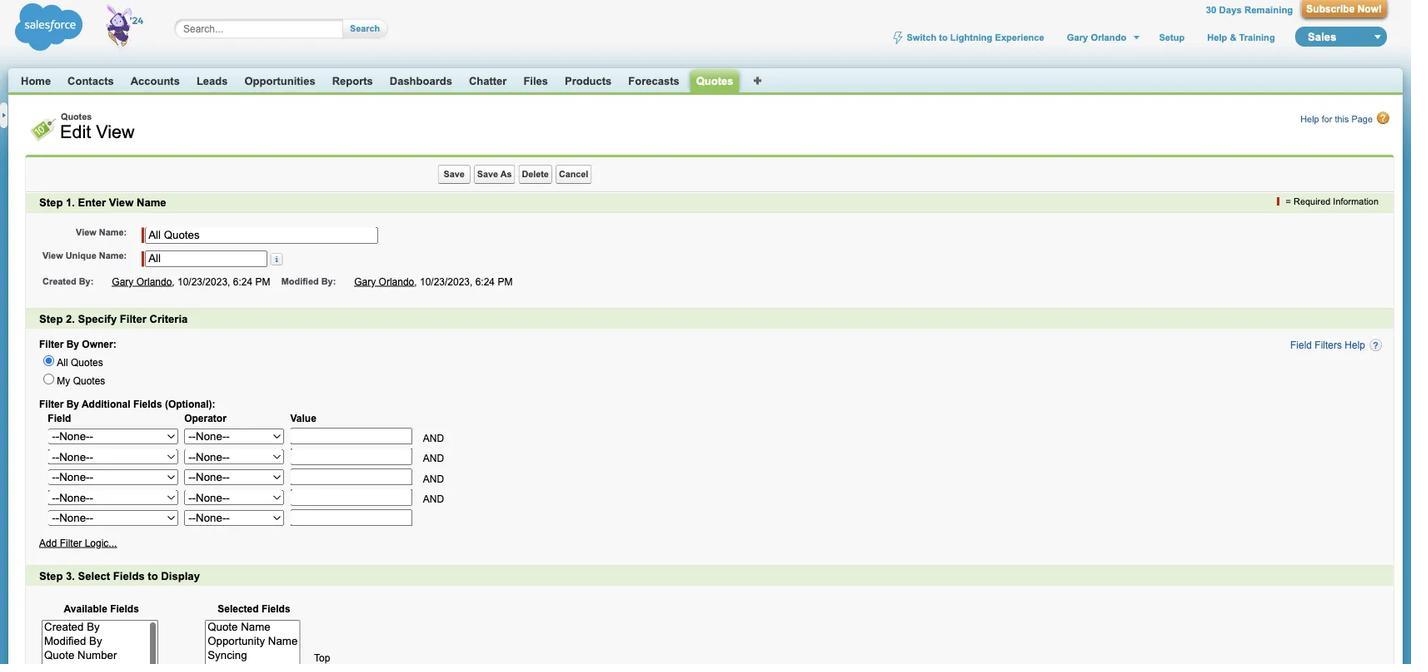 Task type: vqa. For each thing, say whether or not it's contained in the screenshot.
Visible
no



Task type: locate. For each thing, give the bounding box(es) containing it.
step left 2.
[[39, 313, 63, 325]]

0 vertical spatial by
[[66, 339, 79, 350]]

30 days remaining
[[1206, 4, 1293, 15]]

Search... text field
[[183, 22, 327, 35]]

to left display
[[148, 570, 158, 583]]

1 horizontal spatial 10/23/2023,
[[420, 276, 473, 287]]

help left &
[[1207, 32, 1227, 42]]

created
[[42, 276, 76, 287]]

gary orlando , 10/23/2023, 6:24 pm
[[112, 276, 270, 287], [354, 276, 513, 287]]

help image
[[1369, 339, 1383, 352]]

field
[[1290, 340, 1312, 351], [48, 413, 71, 424]]

step for step 3. select fields to display
[[39, 570, 63, 583]]

0 horizontal spatial 6:24
[[233, 276, 252, 287]]

dashboards link
[[390, 75, 452, 87]]

1 name: from the top
[[99, 227, 127, 237]]

modified
[[281, 276, 319, 287]]

training
[[1239, 32, 1275, 42]]

1 horizontal spatial gary orlando , 10/23/2023, 6:24 pm
[[354, 276, 513, 287]]

fields
[[133, 399, 162, 410], [113, 570, 145, 583], [110, 604, 139, 615], [261, 604, 290, 615]]

1 by: from the left
[[79, 276, 94, 287]]

view inside quotes edit view
[[96, 122, 135, 142]]

gary up step 2. specify filter criteria
[[112, 276, 134, 287]]

top
[[314, 653, 330, 664]]

step 1. enter view name
[[39, 197, 166, 209]]

forecasts
[[628, 75, 679, 87]]

gary orlando link up criteria
[[112, 276, 172, 287]]

View Name: text field
[[145, 227, 378, 244]]

forecasts link
[[628, 75, 679, 87]]

1 horizontal spatial 6:24
[[475, 276, 495, 287]]

filters
[[1315, 340, 1342, 351]]

2 horizontal spatial orlando
[[1091, 32, 1127, 42]]

2 step from the top
[[39, 313, 63, 325]]

gary orlando link right modified by:
[[354, 276, 414, 287]]

0 horizontal spatial gary orlando link
[[112, 276, 172, 287]]

0 vertical spatial name:
[[99, 227, 127, 237]]

0 vertical spatial to
[[939, 32, 948, 42]]

1 horizontal spatial orlando
[[379, 276, 414, 287]]

1 horizontal spatial pm
[[498, 276, 513, 287]]

and
[[423, 433, 444, 444], [423, 453, 444, 464], [423, 473, 444, 485], [423, 494, 444, 505]]

0 horizontal spatial to
[[148, 570, 158, 583]]

quotes left all tabs icon
[[696, 75, 733, 87]]

1 gary orlando link from the left
[[112, 276, 172, 287]]

1 step from the top
[[39, 197, 63, 209]]

quotes edit view
[[60, 112, 135, 142]]

step for step 1. enter view name
[[39, 197, 63, 209]]

page
[[1352, 114, 1373, 125]]

1 horizontal spatial field
[[1290, 340, 1312, 351]]

0 horizontal spatial gary
[[112, 276, 134, 287]]

0 vertical spatial help
[[1207, 32, 1227, 42]]

field down my
[[48, 413, 71, 424]]

1 horizontal spatial by:
[[321, 276, 336, 287]]

1 horizontal spatial gary orlando link
[[354, 276, 414, 287]]

,
[[172, 276, 175, 287], [414, 276, 417, 287]]

view right "edit"
[[96, 122, 135, 142]]

home
[[21, 75, 51, 87]]

quotes up my quotes
[[71, 357, 103, 369]]

None button
[[1301, 0, 1387, 17], [343, 19, 380, 39], [518, 165, 552, 184], [1301, 0, 1387, 17], [343, 19, 380, 39], [518, 165, 552, 184]]

0 horizontal spatial ,
[[172, 276, 175, 287]]

help left the for
[[1300, 114, 1319, 125]]

gary right experience
[[1067, 32, 1088, 42]]

available fields
[[64, 604, 139, 615]]

switch
[[907, 32, 936, 42]]

by for owner:
[[66, 339, 79, 350]]

30
[[1206, 4, 1217, 15]]

2 name: from the top
[[99, 251, 127, 261]]

0 horizontal spatial pm
[[255, 276, 270, 287]]

1 vertical spatial field
[[48, 413, 71, 424]]

to right switch
[[939, 32, 948, 42]]

1 horizontal spatial to
[[939, 32, 948, 42]]

by down my quotes
[[66, 399, 79, 410]]

remaining
[[1245, 4, 1293, 15]]

name: down view name: on the top of page
[[99, 251, 127, 261]]

field for field
[[48, 413, 71, 424]]

3 step from the top
[[39, 570, 63, 583]]

1 horizontal spatial help
[[1300, 114, 1319, 125]]

None submit
[[438, 165, 470, 184], [474, 165, 515, 184], [555, 165, 592, 184], [438, 165, 470, 184], [474, 165, 515, 184], [555, 165, 592, 184]]

0 horizontal spatial gary orlando , 10/23/2023, 6:24 pm
[[112, 276, 270, 287]]

1 vertical spatial step
[[39, 313, 63, 325]]

4 and from the top
[[423, 494, 444, 505]]

add
[[39, 538, 57, 549]]

edit
[[60, 122, 91, 142]]

2 10/23/2023, from the left
[[420, 276, 473, 287]]

home link
[[21, 75, 51, 87]]

experience
[[995, 32, 1044, 42]]

View Unique Name: text field
[[145, 251, 268, 268]]

by
[[66, 339, 79, 350], [66, 399, 79, 410]]

field left filters
[[1290, 340, 1312, 351]]

by: right modified
[[321, 276, 336, 287]]

My Quotes radio
[[43, 374, 54, 385]]

gary right modified by:
[[354, 276, 376, 287]]

30 days remaining link
[[1206, 4, 1293, 15]]

0 horizontal spatial help
[[1207, 32, 1227, 42]]

my
[[57, 376, 70, 387]]

gary orlando link
[[112, 276, 172, 287], [354, 276, 414, 287]]

selected fields
[[218, 604, 290, 615]]

2 , from the left
[[414, 276, 417, 287]]

filter up all quotes radio
[[39, 339, 64, 350]]

help
[[1207, 32, 1227, 42], [1300, 114, 1319, 125], [1345, 340, 1365, 351]]

by up all quotes
[[66, 339, 79, 350]]

6:24
[[233, 276, 252, 287], [475, 276, 495, 287]]

reports
[[332, 75, 373, 87]]

step
[[39, 197, 63, 209], [39, 313, 63, 325], [39, 570, 63, 583]]

view unique name:
[[42, 251, 127, 261]]

=
[[1286, 197, 1291, 207]]

2 horizontal spatial help
[[1345, 340, 1365, 351]]

None text field
[[290, 449, 413, 466], [290, 469, 413, 486], [290, 510, 413, 527], [290, 449, 413, 466], [290, 469, 413, 486], [290, 510, 413, 527]]

by:
[[79, 276, 94, 287], [321, 276, 336, 287]]

1 vertical spatial by
[[66, 399, 79, 410]]

help for this page link
[[1300, 112, 1390, 125]]

required
[[1294, 197, 1331, 207]]

help & training
[[1207, 32, 1275, 42]]

2 vertical spatial step
[[39, 570, 63, 583]]

step left the 3.
[[39, 570, 63, 583]]

0 vertical spatial field
[[1290, 340, 1312, 351]]

None text field
[[290, 428, 413, 445], [290, 489, 413, 506], [290, 428, 413, 445], [290, 489, 413, 506]]

specify
[[78, 313, 117, 325]]

add filter logic...
[[39, 538, 117, 549]]

1 by from the top
[[66, 339, 79, 350]]

by: down the view unique name:
[[79, 276, 94, 287]]

filter
[[120, 313, 146, 325], [39, 339, 64, 350], [39, 399, 64, 410], [60, 538, 82, 549]]

orlando
[[1091, 32, 1127, 42], [136, 276, 172, 287], [379, 276, 414, 287]]

view
[[96, 122, 135, 142], [109, 197, 134, 209], [76, 227, 96, 237], [42, 251, 63, 261]]

switch to lightning experience link
[[891, 31, 1046, 45]]

1 horizontal spatial gary
[[354, 276, 376, 287]]

chatter
[[469, 75, 507, 87]]

0 horizontal spatial 10/23/2023,
[[177, 276, 230, 287]]

1 vertical spatial help
[[1300, 114, 1319, 125]]

1 vertical spatial name:
[[99, 251, 127, 261]]

fields down step 3. select fields to display
[[110, 604, 139, 615]]

step left 1.
[[39, 197, 63, 209]]

opportunities link
[[244, 75, 315, 87]]

value
[[290, 413, 316, 424]]

gary orlando
[[1067, 32, 1127, 42]]

0 horizontal spatial orlando
[[136, 276, 172, 287]]

2 by: from the left
[[321, 276, 336, 287]]

0 horizontal spatial by:
[[79, 276, 94, 287]]

quotes inside quotes edit view
[[61, 112, 92, 122]]

2 by from the top
[[66, 399, 79, 410]]

by for additional
[[66, 399, 79, 410]]

unique
[[66, 251, 96, 261]]

filter left criteria
[[120, 313, 146, 325]]

name
[[137, 197, 166, 209]]

gary for second gary orlando link from right
[[112, 276, 134, 287]]

additional
[[82, 399, 130, 410]]

leads link
[[197, 75, 228, 87]]

files
[[523, 75, 548, 87]]

1.
[[66, 197, 75, 209]]

0 horizontal spatial field
[[48, 413, 71, 424]]

1 horizontal spatial ,
[[414, 276, 417, 287]]

name: down step 1. enter view name
[[99, 227, 127, 237]]

quotes
[[696, 75, 733, 87], [61, 112, 92, 122], [71, 357, 103, 369], [73, 376, 105, 387]]

salesforce.com image
[[11, 0, 157, 54]]

help left the help image
[[1345, 340, 1365, 351]]

to
[[939, 32, 948, 42], [148, 570, 158, 583]]

pm
[[255, 276, 270, 287], [498, 276, 513, 287]]

(optional):
[[165, 399, 215, 410]]

name:
[[99, 227, 127, 237], [99, 251, 127, 261]]

field filters help
[[1290, 340, 1365, 351]]

1 gary orlando , 10/23/2023, 6:24 pm from the left
[[112, 276, 270, 287]]

10/23/2023,
[[177, 276, 230, 287], [420, 276, 473, 287]]

0 vertical spatial step
[[39, 197, 63, 209]]

quotes right the quote image
[[61, 112, 92, 122]]

help for help & training
[[1207, 32, 1227, 42]]

gary for first gary orlando link from the right
[[354, 276, 376, 287]]

1 vertical spatial to
[[148, 570, 158, 583]]



Task type: describe. For each thing, give the bounding box(es) containing it.
days
[[1219, 4, 1242, 15]]

1 and from the top
[[423, 433, 444, 444]]

view name:
[[76, 227, 127, 237]]

available
[[64, 604, 107, 615]]

dashboards
[[390, 75, 452, 87]]

help & training link
[[1206, 32, 1277, 42]]

contacts
[[68, 75, 114, 87]]

quotes link
[[696, 75, 733, 88]]

chatter link
[[469, 75, 507, 87]]

created by:
[[42, 276, 94, 287]]

sales
[[1308, 30, 1337, 43]]

fields right selected
[[261, 604, 290, 615]]

filter by additional fields (optional):
[[39, 399, 215, 410]]

step 2. specify filter criteria
[[39, 313, 188, 325]]

* = required information
[[1283, 197, 1379, 207]]

criteria
[[150, 313, 188, 325]]

reports link
[[332, 75, 373, 87]]

display
[[161, 570, 200, 583]]

logic...
[[85, 538, 117, 549]]

leads
[[197, 75, 228, 87]]

by: for modified by:
[[321, 276, 336, 287]]

3 and from the top
[[423, 473, 444, 485]]

*
[[1283, 197, 1287, 207]]

for
[[1322, 114, 1332, 125]]

all quotes
[[57, 357, 103, 369]]

enter
[[78, 197, 106, 209]]

operator
[[184, 413, 226, 424]]

products link
[[565, 75, 612, 87]]

this
[[1335, 114, 1349, 125]]

1 , from the left
[[172, 276, 175, 287]]

setup
[[1159, 32, 1185, 42]]

accounts link
[[131, 75, 180, 87]]

to inside switch to lightning experience link
[[939, 32, 948, 42]]

help for this page
[[1300, 114, 1373, 125]]

2 gary orlando , 10/23/2023, 6:24 pm from the left
[[354, 276, 513, 287]]

fields right additional
[[133, 399, 162, 410]]

All Quotes radio
[[43, 356, 54, 367]]

2 gary orlando link from the left
[[354, 276, 414, 287]]

3.
[[66, 570, 75, 583]]

help for help for this page
[[1300, 114, 1319, 125]]

owner:
[[82, 339, 116, 350]]

2 6:24 from the left
[[475, 276, 495, 287]]

1 pm from the left
[[255, 276, 270, 287]]

selected
[[218, 604, 259, 615]]

2 and from the top
[[423, 453, 444, 464]]

1 6:24 from the left
[[233, 276, 252, 287]]

modified by:
[[281, 276, 336, 287]]

by: for created by:
[[79, 276, 94, 287]]

2 vertical spatial help
[[1345, 340, 1365, 351]]

switch to lightning experience
[[907, 32, 1044, 42]]

lightning
[[950, 32, 992, 42]]

2.
[[66, 313, 75, 325]]

quotes down all quotes
[[73, 376, 105, 387]]

2 pm from the left
[[498, 276, 513, 287]]

view up the view unique name:
[[76, 227, 96, 237]]

filter by owner:
[[39, 339, 116, 350]]

filter down my quotes radio
[[39, 399, 64, 410]]

files link
[[523, 75, 548, 87]]

fields right 'select'
[[113, 570, 145, 583]]

opportunities
[[244, 75, 315, 87]]

setup link
[[1157, 32, 1186, 42]]

contacts link
[[68, 75, 114, 87]]

information
[[1333, 197, 1379, 207]]

step for step 2. specify filter criteria
[[39, 313, 63, 325]]

filter right add
[[60, 538, 82, 549]]

view right enter
[[109, 197, 134, 209]]

my quotes
[[57, 376, 105, 387]]

field for field filters help
[[1290, 340, 1312, 351]]

2 horizontal spatial gary
[[1067, 32, 1088, 42]]

add filter logic... link
[[39, 538, 117, 549]]

step 3. select fields to display
[[39, 570, 200, 583]]

select
[[78, 570, 110, 583]]

accounts
[[131, 75, 180, 87]]

all
[[57, 357, 68, 369]]

view up created
[[42, 251, 63, 261]]

&
[[1230, 32, 1236, 42]]

quote image
[[29, 116, 56, 142]]

all tabs image
[[753, 75, 763, 85]]

field filters help link
[[1290, 339, 1385, 352]]

products
[[565, 75, 612, 87]]

1 10/23/2023, from the left
[[177, 276, 230, 287]]



